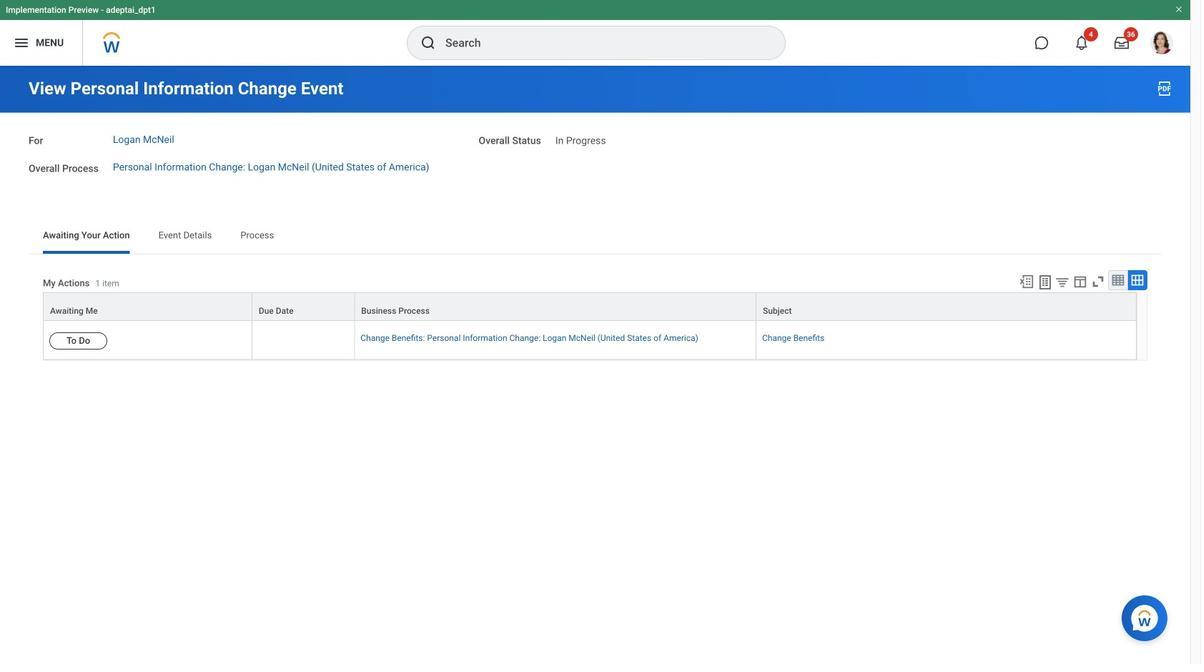 Task type: describe. For each thing, give the bounding box(es) containing it.
expand table image
[[1131, 273, 1145, 287]]

view printable version (pdf) image
[[1156, 80, 1173, 97]]

search image
[[420, 34, 437, 51]]

1 row from the top
[[43, 293, 1137, 321]]

export to excel image
[[1019, 274, 1035, 290]]

click to view/edit grid preferences image
[[1073, 274, 1088, 290]]

profile logan mcneil image
[[1151, 31, 1173, 57]]



Task type: locate. For each thing, give the bounding box(es) containing it.
export to worksheets image
[[1037, 274, 1054, 291]]

2 row from the top
[[43, 321, 1137, 360]]

Search Workday  search field
[[445, 27, 756, 59]]

notifications large image
[[1075, 36, 1089, 50]]

inbox large image
[[1115, 36, 1129, 50]]

fullscreen image
[[1090, 274, 1106, 290]]

table image
[[1111, 273, 1126, 287]]

tab list
[[29, 220, 1162, 254]]

justify image
[[13, 34, 30, 51]]

row
[[43, 293, 1137, 321], [43, 321, 1137, 360]]

close environment banner image
[[1175, 5, 1183, 14]]

toolbar
[[1013, 270, 1148, 293]]

main content
[[0, 66, 1191, 425]]

cell
[[252, 321, 355, 360]]

select to filter grid data image
[[1055, 275, 1070, 290]]

banner
[[0, 0, 1191, 66]]



Task type: vqa. For each thing, say whether or not it's contained in the screenshot.
2nd 3
no



